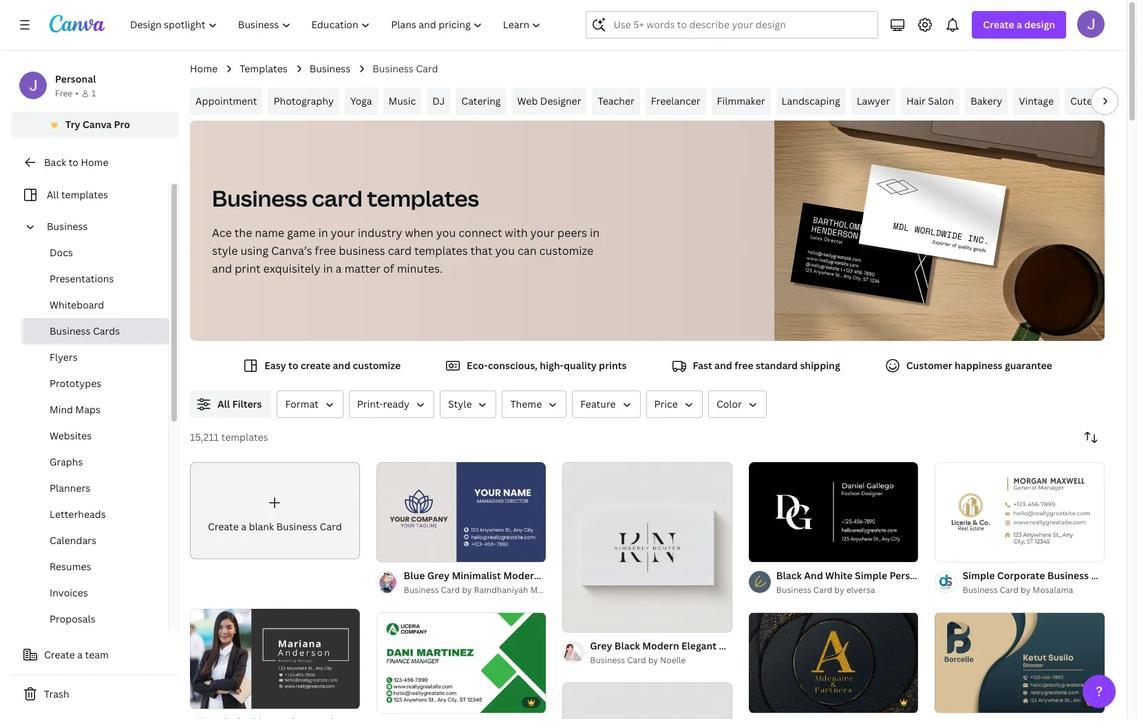Task type: locate. For each thing, give the bounding box(es) containing it.
yoga link
[[345, 87, 378, 115]]

all inside all templates link
[[47, 188, 59, 201]]

resumes link
[[22, 554, 169, 580]]

a left blank
[[241, 520, 247, 533]]

home up "appointment"
[[190, 62, 218, 75]]

minutes.
[[397, 261, 443, 276]]

2 simple from the left
[[963, 569, 995, 582]]

1 of 3 link
[[563, 462, 733, 632]]

customize up print-
[[353, 359, 401, 372]]

simple inside black and white simple personal business card business card by elversa
[[855, 569, 888, 582]]

customize down peers
[[540, 243, 594, 258]]

your up can
[[531, 225, 555, 240]]

create for create a design
[[984, 18, 1015, 31]]

0 horizontal spatial customize
[[353, 359, 401, 372]]

all templates link
[[19, 182, 160, 208]]

prototypes
[[50, 377, 101, 390]]

create a blank business card element
[[190, 462, 360, 559]]

0 vertical spatial all
[[47, 188, 59, 201]]

and down style
[[212, 261, 232, 276]]

business card by noelle
[[590, 654, 686, 666]]

business up name
[[212, 183, 308, 213]]

0 vertical spatial card
[[312, 183, 363, 213]]

landscaping
[[782, 94, 841, 107]]

home link
[[190, 61, 218, 76]]

black and white simple personal business card business card by elversa
[[777, 569, 999, 596]]

0 vertical spatial create
[[984, 18, 1015, 31]]

shipping
[[801, 359, 841, 372]]

templates down 'back to home' at the top
[[61, 188, 108, 201]]

the
[[235, 225, 252, 240]]

by
[[462, 584, 472, 596], [835, 584, 845, 596], [1021, 584, 1031, 596], [649, 654, 659, 666]]

1 horizontal spatial card
[[388, 243, 412, 258]]

black
[[777, 569, 802, 582]]

simple
[[855, 569, 888, 582], [963, 569, 995, 582]]

1 vertical spatial all
[[218, 397, 230, 410]]

mind
[[50, 403, 73, 416]]

grey black modern elegant name initials monogram business card image
[[563, 462, 733, 632]]

business link down all templates link
[[41, 214, 160, 240]]

minimalist
[[452, 569, 501, 582]]

1 simple from the left
[[855, 569, 888, 582]]

home up all templates link
[[81, 156, 108, 169]]

and right create
[[333, 359, 351, 372]]

business up photography
[[310, 62, 351, 75]]

0 vertical spatial you
[[436, 225, 456, 240]]

top level navigation element
[[121, 11, 553, 39]]

1 horizontal spatial to
[[289, 359, 299, 372]]

a left design
[[1017, 18, 1023, 31]]

canva
[[83, 118, 112, 131]]

1 vertical spatial business link
[[41, 214, 160, 240]]

None search field
[[586, 11, 879, 39]]

a for create a team
[[77, 648, 83, 661]]

2 for blue
[[404, 697, 409, 707]]

personal inside black and white simple personal business card business card by elversa
[[890, 569, 931, 582]]

cards
[[93, 324, 120, 337]]

create inside create a blank business card element
[[208, 520, 239, 533]]

card down when
[[388, 243, 412, 258]]

1 your from the left
[[331, 225, 355, 240]]

ready
[[383, 397, 410, 410]]

by inside black and white simple personal business card business card by elversa
[[835, 584, 845, 596]]

1 for grey black modern elegant name initials monogram business card image
[[572, 616, 577, 626]]

personal up •
[[55, 72, 96, 85]]

1 of 2 link for black
[[749, 613, 919, 713]]

by down 'corporate'
[[1021, 584, 1031, 596]]

templates
[[367, 183, 479, 213], [61, 188, 108, 201], [415, 243, 468, 258], [221, 430, 268, 444]]

using
[[241, 243, 269, 258]]

1 horizontal spatial customize
[[540, 243, 594, 258]]

feature
[[581, 397, 616, 410]]

0 horizontal spatial home
[[81, 156, 108, 169]]

and
[[212, 261, 232, 276], [333, 359, 351, 372], [715, 359, 733, 372]]

all left filters on the left bottom of page
[[218, 397, 230, 410]]

when
[[405, 225, 434, 240]]

style button
[[440, 391, 497, 418]]

business
[[310, 62, 351, 75], [373, 62, 414, 75], [212, 183, 308, 213], [47, 220, 88, 233], [50, 324, 91, 337], [276, 520, 318, 533], [543, 569, 584, 582], [933, 569, 975, 582], [1048, 569, 1089, 582], [404, 584, 439, 596], [777, 584, 812, 596], [963, 584, 998, 596], [590, 654, 626, 666]]

presentations link
[[22, 266, 169, 292]]

1 horizontal spatial simple
[[963, 569, 995, 582]]

noelle
[[661, 654, 686, 666]]

0 horizontal spatial all
[[47, 188, 59, 201]]

all down back
[[47, 188, 59, 201]]

simple corporate business card image
[[936, 462, 1105, 562]]

a
[[1017, 18, 1023, 31], [336, 261, 342, 276], [241, 520, 247, 533], [77, 648, 83, 661]]

business
[[339, 243, 385, 258]]

team
[[85, 648, 109, 661]]

all for all templates
[[47, 188, 59, 201]]

all filters button
[[190, 391, 272, 418]]

color
[[717, 397, 742, 410]]

0 horizontal spatial simple
[[855, 569, 888, 582]]

simple left 'corporate'
[[963, 569, 995, 582]]

1 vertical spatial create
[[208, 520, 239, 533]]

business card by noelle link
[[590, 653, 733, 667]]

by down white
[[835, 584, 845, 596]]

free left standard
[[735, 359, 754, 372]]

by inside simple corporate business card business card by mosalama
[[1021, 584, 1031, 596]]

1 of 2
[[386, 547, 409, 556], [200, 693, 222, 703], [386, 697, 409, 707], [759, 697, 781, 707], [945, 697, 968, 707]]

green and white modern business card image
[[376, 613, 546, 713]]

2 horizontal spatial create
[[984, 18, 1015, 31]]

your up the business
[[331, 225, 355, 240]]

1 horizontal spatial you
[[495, 243, 515, 258]]

blue
[[404, 569, 425, 582]]

card inside the ace the name game in your industry when you connect with your peers in style using canva's free business card templates that you can customize and print exquisitely in a matter of minutes.
[[388, 243, 412, 258]]

you right when
[[436, 225, 456, 240]]

1 vertical spatial free
[[735, 359, 754, 372]]

and right fast
[[715, 359, 733, 372]]

business down blue
[[404, 584, 439, 596]]

create left team
[[44, 648, 75, 661]]

simple corporate business card business card by mosalama
[[963, 569, 1114, 596]]

black and white simple personal business card link
[[777, 569, 999, 584]]

vintage link
[[1014, 87, 1060, 115]]

a for create a design
[[1017, 18, 1023, 31]]

in right game
[[318, 225, 328, 240]]

1 horizontal spatial all
[[218, 397, 230, 410]]

1 of 2 for black and white simple personal business card
[[759, 697, 781, 707]]

whiteboard link
[[22, 292, 169, 318]]

0 vertical spatial to
[[69, 156, 78, 169]]

1 for green and white modern business card image
[[386, 697, 390, 707]]

blue grey minimalist modern business card business card by ramdhaniyah mumtazah's
[[404, 569, 609, 596]]

0 vertical spatial customize
[[540, 243, 594, 258]]

hair
[[907, 94, 926, 107]]

templates up minutes.
[[415, 243, 468, 258]]

1 vertical spatial to
[[289, 359, 299, 372]]

in
[[318, 225, 328, 240], [590, 225, 600, 240], [323, 261, 333, 276]]

1 vertical spatial customize
[[353, 359, 401, 372]]

1 horizontal spatial personal
[[890, 569, 931, 582]]

0 vertical spatial home
[[190, 62, 218, 75]]

personal
[[55, 72, 96, 85], [890, 569, 931, 582]]

teacher
[[598, 94, 635, 107]]

with
[[505, 225, 528, 240]]

1 horizontal spatial business link
[[310, 61, 351, 76]]

dj
[[433, 94, 445, 107]]

customize inside the ace the name game in your industry when you connect with your peers in style using canva's free business card templates that you can customize and print exquisitely in a matter of minutes.
[[540, 243, 594, 258]]

create for create a team
[[44, 648, 75, 661]]

by inside blue grey minimalist modern business card business card by ramdhaniyah mumtazah's
[[462, 584, 472, 596]]

free down game
[[315, 243, 336, 258]]

0 horizontal spatial card
[[312, 183, 363, 213]]

0 horizontal spatial your
[[331, 225, 355, 240]]

catering
[[462, 94, 501, 107]]

navy and brown modern business card image
[[936, 613, 1105, 713]]

0 horizontal spatial free
[[315, 243, 336, 258]]

create inside "create a team" button
[[44, 648, 75, 661]]

0 vertical spatial personal
[[55, 72, 96, 85]]

a inside the ace the name game in your industry when you connect with your peers in style using canva's free business card templates that you can customize and print exquisitely in a matter of minutes.
[[336, 261, 342, 276]]

appointment
[[196, 94, 257, 107]]

mind maps
[[50, 403, 101, 416]]

canva's
[[271, 243, 312, 258]]

personal up "business card by elversa" link
[[890, 569, 931, 582]]

a for create a blank business card
[[241, 520, 247, 533]]

0 horizontal spatial to
[[69, 156, 78, 169]]

free •
[[55, 87, 78, 99]]

0 vertical spatial business link
[[310, 61, 351, 76]]

1 horizontal spatial create
[[208, 520, 239, 533]]

print-ready button
[[349, 391, 435, 418]]

create left blank
[[208, 520, 239, 533]]

a left matter on the left top of the page
[[336, 261, 342, 276]]

a inside button
[[77, 648, 83, 661]]

business down 'corporate'
[[963, 584, 998, 596]]

a inside dropdown button
[[1017, 18, 1023, 31]]

business link up photography
[[310, 61, 351, 76]]

simple up 'elversa' at the right
[[855, 569, 888, 582]]

a left team
[[77, 648, 83, 661]]

0 horizontal spatial personal
[[55, 72, 96, 85]]

all inside 'all filters' button
[[218, 397, 230, 410]]

designer
[[541, 94, 582, 107]]

you
[[436, 225, 456, 240], [495, 243, 515, 258]]

templates inside the ace the name game in your industry when you connect with your peers in style using canva's free business card templates that you can customize and print exquisitely in a matter of minutes.
[[415, 243, 468, 258]]

back to home
[[44, 156, 108, 169]]

business up mumtazah's
[[543, 569, 584, 582]]

to right easy
[[289, 359, 299, 372]]

0 horizontal spatial and
[[212, 261, 232, 276]]

prints
[[599, 359, 627, 372]]

1 vertical spatial card
[[388, 243, 412, 258]]

2 vertical spatial create
[[44, 648, 75, 661]]

0 horizontal spatial you
[[436, 225, 456, 240]]

in left matter on the left top of the page
[[323, 261, 333, 276]]

create
[[984, 18, 1015, 31], [208, 520, 239, 533], [44, 648, 75, 661]]

flyers link
[[22, 344, 169, 371]]

1 vertical spatial you
[[495, 243, 515, 258]]

by down minimalist
[[462, 584, 472, 596]]

business up flyers in the left of the page
[[50, 324, 91, 337]]

ace
[[212, 225, 232, 240]]

to right back
[[69, 156, 78, 169]]

that
[[471, 243, 493, 258]]

1 for navy and brown modern business card image
[[945, 697, 949, 707]]

1 horizontal spatial your
[[531, 225, 555, 240]]

create left design
[[984, 18, 1015, 31]]

create inside create a design dropdown button
[[984, 18, 1015, 31]]

1 vertical spatial personal
[[890, 569, 931, 582]]

music
[[389, 94, 416, 107]]

hair salon
[[907, 94, 955, 107]]

black and white simple personal business card image
[[749, 462, 919, 562]]

whiteboard
[[50, 298, 104, 311]]

0 vertical spatial free
[[315, 243, 336, 258]]

docs link
[[22, 240, 169, 266]]

1 of 2 for blue grey minimalist modern business card
[[386, 697, 409, 707]]

card up game
[[312, 183, 363, 213]]

1 vertical spatial home
[[81, 156, 108, 169]]

2 horizontal spatial and
[[715, 359, 733, 372]]

print-ready
[[357, 397, 410, 410]]

1 for black white modern business card image
[[200, 693, 204, 703]]

you down with
[[495, 243, 515, 258]]

high-
[[540, 359, 564, 372]]

business down "black"
[[777, 584, 812, 596]]

invoices link
[[22, 580, 169, 606]]

business link
[[310, 61, 351, 76], [41, 214, 160, 240]]

0 horizontal spatial create
[[44, 648, 75, 661]]



Task type: vqa. For each thing, say whether or not it's contained in the screenshot.
BUSINESS CARD BY ELVERSA link at the right of page
yes



Task type: describe. For each thing, give the bounding box(es) containing it.
can
[[518, 243, 537, 258]]

create a blank business card link
[[190, 462, 360, 559]]

resumes
[[50, 560, 91, 573]]

websites
[[50, 429, 92, 442]]

of for black & gold elegant business card image
[[765, 697, 775, 707]]

Search search field
[[614, 12, 870, 38]]

to for easy
[[289, 359, 299, 372]]

1 horizontal spatial and
[[333, 359, 351, 372]]

create a design
[[984, 18, 1056, 31]]

corporate
[[998, 569, 1046, 582]]

letterheads
[[50, 508, 106, 521]]

business up mosalama
[[1048, 569, 1089, 582]]

of inside the ace the name game in your industry when you connect with your peers in style using canva's free business card templates that you can customize and print exquisitely in a matter of minutes.
[[383, 261, 394, 276]]

business cards
[[50, 324, 120, 337]]

web designer link
[[512, 87, 587, 115]]

flyers
[[50, 351, 78, 364]]

to for back
[[69, 156, 78, 169]]

catering link
[[456, 87, 507, 115]]

2 for black
[[777, 697, 781, 707]]

of for navy and brown modern business card image
[[951, 697, 961, 707]]

by left noelle at the right
[[649, 654, 659, 666]]

0 horizontal spatial business link
[[41, 214, 160, 240]]

filmmaker link
[[712, 87, 771, 115]]

price button
[[646, 391, 703, 418]]

babys
[[1110, 94, 1138, 107]]

theme button
[[502, 391, 567, 418]]

of for green and white modern business card image
[[392, 697, 402, 707]]

exquisitely
[[264, 261, 321, 276]]

calendars link
[[22, 528, 169, 554]]

style
[[448, 397, 472, 410]]

freelancer link
[[646, 87, 706, 115]]

black white modern business card image
[[190, 609, 360, 709]]

business right blank
[[276, 520, 318, 533]]

quality
[[564, 359, 597, 372]]

business down 3
[[590, 654, 626, 666]]

cute
[[1071, 94, 1093, 107]]

2 for simple
[[963, 697, 968, 707]]

black & gold elegant business card image
[[749, 613, 919, 713]]

jacob simon image
[[1078, 10, 1105, 38]]

mumtazah's
[[531, 584, 578, 596]]

1 of 2 link for blue
[[376, 613, 546, 713]]

and inside the ace the name game in your industry when you connect with your peers in style using canva's free business card templates that you can customize and print exquisitely in a matter of minutes.
[[212, 261, 232, 276]]

create for create a blank business card
[[208, 520, 239, 533]]

yoga
[[350, 94, 372, 107]]

free inside the ace the name game in your industry when you connect with your peers in style using canva's free business card templates that you can customize and print exquisitely in a matter of minutes.
[[315, 243, 336, 258]]

15,211
[[190, 430, 219, 444]]

of for black white modern business card image
[[206, 693, 216, 703]]

try canva pro button
[[11, 112, 179, 138]]

mind maps link
[[22, 397, 169, 423]]

price
[[655, 397, 678, 410]]

and
[[805, 569, 824, 582]]

format button
[[277, 391, 344, 418]]

1 horizontal spatial home
[[190, 62, 218, 75]]

connect
[[459, 225, 502, 240]]

in right peers
[[590, 225, 600, 240]]

try canva pro
[[65, 118, 130, 131]]

invoices
[[50, 586, 88, 599]]

graphs link
[[22, 449, 169, 475]]

1 of 2 for simple corporate business card
[[945, 697, 968, 707]]

web designer
[[518, 94, 582, 107]]

business card by mosalama link
[[963, 584, 1105, 597]]

presentations
[[50, 272, 114, 285]]

lawyer link
[[852, 87, 896, 115]]

guarantee
[[1005, 359, 1053, 372]]

dj link
[[427, 87, 451, 115]]

music link
[[383, 87, 422, 115]]

hair salon link
[[902, 87, 960, 115]]

1 of 3
[[572, 616, 595, 626]]

eco-
[[467, 359, 488, 372]]

lawyer
[[857, 94, 891, 107]]

ramdhaniyah
[[474, 584, 529, 596]]

vintage
[[1020, 94, 1054, 107]]

print
[[235, 261, 261, 276]]

business card by elversa link
[[777, 584, 919, 597]]

proposals
[[50, 612, 96, 625]]

bakery
[[971, 94, 1003, 107]]

web
[[518, 94, 538, 107]]

create a blank business card
[[208, 520, 342, 533]]

bakery link
[[966, 87, 1009, 115]]

Sort by button
[[1078, 424, 1105, 451]]

back
[[44, 156, 66, 169]]

eco-conscious, high-quality prints
[[467, 359, 627, 372]]

of for blue grey minimalist modern business card image
[[392, 547, 402, 556]]

simple corporate business card link
[[963, 569, 1114, 584]]

blue grey minimalist modern business card link
[[404, 569, 609, 584]]

blue grey minimalist modern business card image
[[376, 462, 546, 562]]

peers
[[558, 225, 588, 240]]

of for grey black modern elegant name initials monogram business card image
[[579, 616, 589, 626]]

try
[[65, 118, 80, 131]]

business up music
[[373, 62, 414, 75]]

all for all filters
[[218, 397, 230, 410]]

templates up when
[[367, 183, 479, 213]]

planners link
[[22, 475, 169, 501]]

create a team button
[[11, 641, 179, 669]]

business up docs
[[47, 220, 88, 233]]

1 of 2 link for simple
[[936, 613, 1105, 713]]

blank
[[249, 520, 274, 533]]

conscious,
[[488, 359, 538, 372]]

teacher link
[[593, 87, 640, 115]]

3
[[591, 616, 595, 626]]

templates down filters on the left bottom of page
[[221, 430, 268, 444]]

1 for black & gold elegant business card image
[[759, 697, 763, 707]]

orange modern fun photography business card image
[[563, 682, 733, 719]]

templates link
[[240, 61, 288, 76]]

elversa
[[847, 584, 876, 596]]

trash link
[[11, 680, 179, 708]]

•
[[75, 87, 78, 99]]

business left 'corporate'
[[933, 569, 975, 582]]

photography
[[274, 94, 334, 107]]

prototypes link
[[22, 371, 169, 397]]

1 horizontal spatial free
[[735, 359, 754, 372]]

happiness
[[955, 359, 1003, 372]]

style
[[212, 243, 238, 258]]

salon
[[929, 94, 955, 107]]

2 your from the left
[[531, 225, 555, 240]]

create a design button
[[973, 11, 1067, 39]]

business card by ramdhaniyah mumtazah's link
[[404, 584, 578, 597]]

simple inside simple corporate business card business card by mosalama
[[963, 569, 995, 582]]

customer
[[907, 359, 953, 372]]

1 for blue grey minimalist modern business card image
[[386, 547, 390, 556]]

standard
[[756, 359, 798, 372]]

photography link
[[268, 87, 339, 115]]

proposals link
[[22, 606, 169, 632]]



